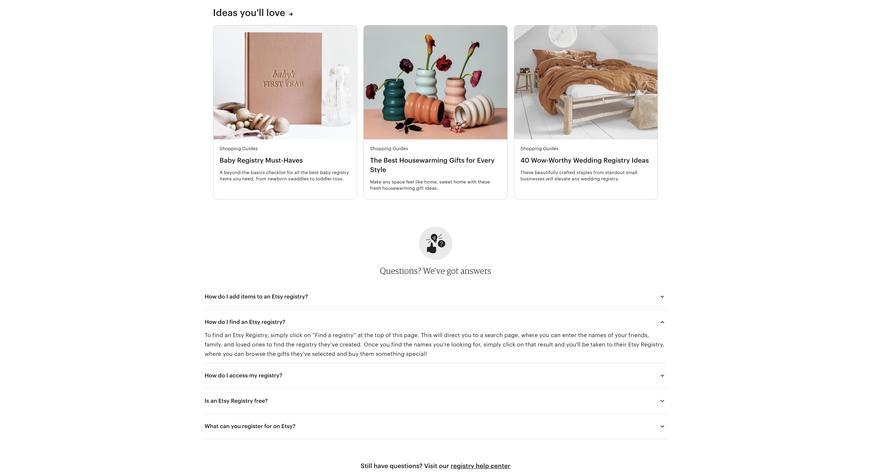 Task type: locate. For each thing, give the bounding box(es) containing it.
is an etsy registry free? button
[[199, 393, 673, 410]]

1 horizontal spatial of
[[608, 332, 614, 339]]

0 horizontal spatial shopping guides
[[220, 146, 258, 151]]

an right is
[[211, 398, 217, 405]]

will
[[546, 176, 554, 182], [434, 332, 443, 339]]

2 i from the top
[[227, 319, 228, 326]]

1 how from the top
[[205, 294, 217, 300]]

2 vertical spatial do
[[218, 373, 225, 379]]

0 horizontal spatial registry,
[[246, 332, 269, 339]]

3 guides from the left
[[544, 146, 559, 151]]

how do i add items to an etsy registry? button
[[199, 289, 673, 306]]

2 horizontal spatial shopping
[[521, 146, 542, 151]]

1 horizontal spatial registry
[[332, 170, 349, 175]]

you down "beyond-"
[[233, 176, 241, 182]]

1 horizontal spatial click
[[503, 342, 516, 348]]

1 vertical spatial from
[[256, 176, 267, 182]]

and left "loved"
[[224, 342, 234, 348]]

shopping guides up 'wow-'
[[521, 146, 559, 151]]

any down crafted
[[572, 176, 580, 182]]

1 horizontal spatial simply
[[484, 342, 502, 348]]

a right "find
[[328, 332, 332, 339]]

registry up the- at the top of the page
[[237, 157, 264, 164]]

simply up "gifts"
[[271, 332, 288, 339]]

how up is
[[205, 373, 217, 379]]

0 horizontal spatial for
[[265, 424, 272, 430]]

1 vertical spatial registry?
[[262, 319, 285, 326]]

click down 'page,'
[[503, 342, 516, 348]]

1 vertical spatial on
[[517, 342, 524, 348]]

1 shopping from the left
[[220, 146, 241, 151]]

feel
[[406, 179, 415, 185]]

you'll down enter
[[567, 342, 581, 348]]

1 horizontal spatial guides
[[393, 146, 409, 151]]

0 vertical spatial names
[[589, 332, 607, 339]]

0 vertical spatial for
[[467, 157, 476, 164]]

worthy
[[549, 157, 572, 164]]

1 horizontal spatial any
[[572, 176, 580, 182]]

2 vertical spatial on
[[273, 424, 280, 430]]

for inside the best housewarming gifts for every style
[[467, 157, 476, 164]]

i inside how do i find an etsy registry? dropdown button
[[227, 319, 228, 326]]

access
[[230, 373, 248, 379]]

registry.
[[602, 176, 620, 182]]

2 horizontal spatial and
[[555, 342, 565, 348]]

registry down "find
[[296, 342, 317, 348]]

1 horizontal spatial shopping
[[370, 146, 392, 151]]

can
[[551, 332, 561, 339], [234, 351, 244, 358], [220, 424, 230, 430]]

small
[[627, 170, 638, 175]]

1 shopping guides from the left
[[220, 146, 258, 151]]

from down basics
[[256, 176, 267, 182]]

the-
[[242, 170, 251, 175]]

they've right "gifts"
[[291, 351, 311, 358]]

you'll
[[240, 7, 264, 18], [567, 342, 581, 348]]

can right what
[[220, 424, 230, 430]]

1 horizontal spatial names
[[589, 332, 607, 339]]

registry, up ones
[[246, 332, 269, 339]]

how inside dropdown button
[[205, 294, 217, 300]]

3 shopping guides from the left
[[521, 146, 559, 151]]

1 vertical spatial can
[[234, 351, 244, 358]]

of right top
[[386, 332, 391, 339]]

shopping for the
[[370, 146, 392, 151]]

find inside dropdown button
[[230, 319, 240, 326]]

friends,
[[629, 332, 650, 339]]

gifts
[[450, 157, 465, 164]]

need,
[[242, 176, 255, 182]]

1 vertical spatial will
[[434, 332, 443, 339]]

and
[[224, 342, 234, 348], [555, 342, 565, 348], [337, 351, 347, 358]]

an
[[264, 294, 271, 300], [241, 319, 248, 326], [225, 332, 231, 339], [211, 398, 217, 405]]

will down the beautifully
[[546, 176, 554, 182]]

will inside to find an etsy registry, simply click on "find a registry" at the top of this page. this will direct you to a search page, where you can enter the names of your friends, family, and loved ones to find the registry they've created. once you find the names you're looking for, simply click on that result and you'll be taken to their etsy registry, where you can browse the gifts they've selected and buy them something special!
[[434, 332, 443, 339]]

find up "loved"
[[230, 319, 240, 326]]

where up that
[[522, 332, 538, 339]]

0 vertical spatial ideas
[[213, 7, 238, 18]]

1 vertical spatial items
[[241, 294, 256, 300]]

direct
[[444, 332, 460, 339]]

how for how do i access my registry?
[[205, 373, 217, 379]]

ideas you'll love
[[213, 7, 286, 18]]

1 guides from the left
[[242, 146, 258, 151]]

0 horizontal spatial of
[[386, 332, 391, 339]]

3 i from the top
[[227, 373, 228, 379]]

of
[[386, 332, 391, 339], [608, 332, 614, 339]]

registry inside to find an etsy registry, simply click on "find a registry" at the top of this page. this will direct you to a search page, where you can enter the names of your friends, family, and loved ones to find the registry they've created. once you find the names you're looking for, simply click on that result and you'll be taken to their etsy registry, where you can browse the gifts they've selected and buy them something special!
[[296, 342, 317, 348]]

0 horizontal spatial from
[[256, 176, 267, 182]]

of left your
[[608, 332, 614, 339]]

they've up selected
[[319, 342, 338, 348]]

0 vertical spatial registry?
[[285, 294, 308, 300]]

1 vertical spatial i
[[227, 319, 228, 326]]

2 vertical spatial i
[[227, 373, 228, 379]]

the right at
[[365, 332, 374, 339]]

1 vertical spatial simply
[[484, 342, 502, 348]]

these
[[521, 170, 534, 175]]

taken
[[591, 342, 606, 348]]

checklist
[[266, 170, 286, 175]]

registry
[[237, 157, 264, 164], [604, 157, 631, 164], [231, 398, 253, 405]]

registry right the 'our'
[[451, 463, 475, 470]]

2 vertical spatial how
[[205, 373, 217, 379]]

0 vertical spatial how
[[205, 294, 217, 300]]

for inside a beyond-the-basics checklist for all the best baby registry items you need, from newborn swaddles to toddler toys.
[[287, 170, 293, 175]]

best
[[384, 157, 398, 164]]

a up for,
[[481, 332, 484, 339]]

0 horizontal spatial names
[[414, 342, 432, 348]]

1 horizontal spatial they've
[[319, 342, 338, 348]]

registry up standout
[[604, 157, 631, 164]]

any right the make
[[383, 179, 391, 185]]

the right 'all'
[[301, 170, 308, 175]]

0 horizontal spatial simply
[[271, 332, 288, 339]]

2 horizontal spatial for
[[467, 157, 476, 164]]

2 horizontal spatial guides
[[544, 146, 559, 151]]

how do i find an etsy registry?
[[205, 319, 285, 326]]

the
[[301, 170, 308, 175], [365, 332, 374, 339], [579, 332, 587, 339], [286, 342, 295, 348], [404, 342, 413, 348], [267, 351, 276, 358]]

1 vertical spatial how
[[205, 319, 217, 326]]

0 horizontal spatial will
[[434, 332, 443, 339]]

elevate
[[555, 176, 571, 182]]

1 horizontal spatial and
[[337, 351, 347, 358]]

1 vertical spatial do
[[218, 319, 225, 326]]

shopping guides up the best
[[370, 146, 409, 151]]

0 vertical spatial will
[[546, 176, 554, 182]]

0 vertical spatial from
[[594, 170, 604, 175]]

registry, down friends,
[[641, 342, 665, 348]]

any
[[572, 176, 580, 182], [383, 179, 391, 185]]

buy
[[349, 351, 359, 358]]

can down "loved"
[[234, 351, 244, 358]]

guides for best
[[393, 146, 409, 151]]

0 vertical spatial items
[[220, 176, 232, 182]]

1 vertical spatial names
[[414, 342, 432, 348]]

3 how from the top
[[205, 373, 217, 379]]

baby
[[320, 170, 331, 175]]

names down 'this' on the bottom of the page
[[414, 342, 432, 348]]

on
[[304, 332, 311, 339], [517, 342, 524, 348], [273, 424, 280, 430]]

to right ones
[[267, 342, 272, 348]]

and down enter
[[555, 342, 565, 348]]

2 horizontal spatial can
[[551, 332, 561, 339]]

these beautifully crafted staples from standout small businesses will elevate any wedding registry.
[[521, 170, 638, 182]]

to right add in the left bottom of the page
[[257, 294, 263, 300]]

2 horizontal spatial shopping guides
[[521, 146, 559, 151]]

0 horizontal spatial guides
[[242, 146, 258, 151]]

names
[[589, 332, 607, 339], [414, 342, 432, 348]]

0 horizontal spatial they've
[[291, 351, 311, 358]]

0 vertical spatial where
[[522, 332, 538, 339]]

etsy inside how do i add items to an etsy registry? dropdown button
[[272, 294, 283, 300]]

2 horizontal spatial registry
[[451, 463, 475, 470]]

still have questions? visit our registry help center
[[361, 463, 511, 470]]

0 vertical spatial registry
[[332, 170, 349, 175]]

this
[[421, 332, 432, 339]]

for inside dropdown button
[[265, 424, 272, 430]]

for right gifts
[[467, 157, 476, 164]]

and left "buy"
[[337, 351, 347, 358]]

how up to
[[205, 319, 217, 326]]

to down best
[[310, 176, 315, 182]]

do inside the how do i access my registry? dropdown button
[[218, 373, 225, 379]]

0 horizontal spatial items
[[220, 176, 232, 182]]

the up be
[[579, 332, 587, 339]]

how do i access my registry? button
[[199, 368, 673, 385]]

registry? inside dropdown button
[[285, 294, 308, 300]]

the left "gifts"
[[267, 351, 276, 358]]

3 shopping from the left
[[521, 146, 542, 151]]

etsy inside how do i find an etsy registry? dropdown button
[[249, 319, 260, 326]]

i inside how do i add items to an etsy registry? dropdown button
[[227, 294, 228, 300]]

registry up toys.
[[332, 170, 349, 175]]

0 vertical spatial click
[[290, 332, 303, 339]]

how left add in the left bottom of the page
[[205, 294, 217, 300]]

you left register
[[231, 424, 241, 430]]

0 horizontal spatial on
[[273, 424, 280, 430]]

items inside dropdown button
[[241, 294, 256, 300]]

shopping up 40
[[521, 146, 542, 151]]

0 vertical spatial you'll
[[240, 7, 264, 18]]

you up result
[[540, 332, 550, 339]]

do inside how do i add items to an etsy registry? dropdown button
[[218, 294, 225, 300]]

do for access
[[218, 373, 225, 379]]

the up "gifts"
[[286, 342, 295, 348]]

0 vertical spatial can
[[551, 332, 561, 339]]

1 vertical spatial where
[[205, 351, 222, 358]]

2 vertical spatial can
[[220, 424, 230, 430]]

registry?
[[285, 294, 308, 300], [262, 319, 285, 326], [259, 373, 283, 379]]

registry left free?
[[231, 398, 253, 405]]

1 do from the top
[[218, 294, 225, 300]]

got
[[447, 266, 459, 276]]

0 horizontal spatial ideas
[[213, 7, 238, 18]]

where
[[522, 332, 538, 339], [205, 351, 222, 358]]

guides up baby registry must-haves
[[242, 146, 258, 151]]

where down family,
[[205, 351, 222, 358]]

find down this
[[392, 342, 402, 348]]

registry inside a beyond-the-basics checklist for all the best baby registry items you need, from newborn swaddles to toddler toys.
[[332, 170, 349, 175]]

2 do from the top
[[218, 319, 225, 326]]

a beyond-the-basics checklist for all the best baby registry items you need, from newborn swaddles to toddler toys.
[[220, 170, 349, 182]]

an right to
[[225, 332, 231, 339]]

shopping guides up baby
[[220, 146, 258, 151]]

free?
[[254, 398, 268, 405]]

0 horizontal spatial click
[[290, 332, 303, 339]]

1 horizontal spatial items
[[241, 294, 256, 300]]

you
[[233, 176, 241, 182], [462, 332, 472, 339], [540, 332, 550, 339], [380, 342, 390, 348], [223, 351, 233, 358], [231, 424, 241, 430]]

baby registry must-haves
[[220, 157, 303, 164]]

1 horizontal spatial ideas
[[632, 157, 649, 164]]

0 vertical spatial do
[[218, 294, 225, 300]]

1 horizontal spatial you'll
[[567, 342, 581, 348]]

you inside a beyond-the-basics checklist for all the best baby registry items you need, from newborn swaddles to toddler toys.
[[233, 176, 241, 182]]

shopping up baby
[[220, 146, 241, 151]]

0 vertical spatial registry,
[[246, 332, 269, 339]]

1 horizontal spatial from
[[594, 170, 604, 175]]

do left add in the left bottom of the page
[[218, 294, 225, 300]]

2 horizontal spatial on
[[517, 342, 524, 348]]

shopping up the on the left
[[370, 146, 392, 151]]

guides up worthy
[[544, 146, 559, 151]]

2 vertical spatial registry
[[451, 463, 475, 470]]

any inside make any space feel like home, sweet home with these fresh housewarming gift ideas.
[[383, 179, 391, 185]]

2 shopping from the left
[[370, 146, 392, 151]]

2 vertical spatial for
[[265, 424, 272, 430]]

to left their
[[607, 342, 613, 348]]

for left 'all'
[[287, 170, 293, 175]]

wow-
[[532, 157, 549, 164]]

find right to
[[213, 332, 223, 339]]

1 i from the top
[[227, 294, 228, 300]]

0 horizontal spatial can
[[220, 424, 230, 430]]

click left "find
[[290, 332, 303, 339]]

items right add in the left bottom of the page
[[241, 294, 256, 300]]

simply down the search
[[484, 342, 502, 348]]

i for add
[[227, 294, 228, 300]]

simply
[[271, 332, 288, 339], [484, 342, 502, 348]]

be
[[583, 342, 590, 348]]

our
[[439, 463, 450, 470]]

0 horizontal spatial you'll
[[240, 7, 264, 18]]

i inside the how do i access my registry? dropdown button
[[227, 373, 228, 379]]

how
[[205, 294, 217, 300], [205, 319, 217, 326], [205, 373, 217, 379]]

your
[[615, 332, 628, 339]]

on left etsy?
[[273, 424, 280, 430]]

something
[[376, 351, 405, 358]]

find up "gifts"
[[274, 342, 285, 348]]

from up wedding
[[594, 170, 604, 175]]

0 horizontal spatial registry
[[296, 342, 317, 348]]

have
[[374, 463, 389, 470]]

2 shopping guides from the left
[[370, 146, 409, 151]]

special!
[[406, 351, 427, 358]]

0 vertical spatial i
[[227, 294, 228, 300]]

2 how from the top
[[205, 319, 217, 326]]

on left that
[[517, 342, 524, 348]]

1 horizontal spatial where
[[522, 332, 538, 339]]

on left "find
[[304, 332, 311, 339]]

you'll left love on the left of page
[[240, 7, 264, 18]]

guides up the best
[[393, 146, 409, 151]]

do inside how do i find an etsy registry? dropdown button
[[218, 319, 225, 326]]

1 vertical spatial registry
[[296, 342, 317, 348]]

is an etsy registry free?
[[205, 398, 268, 405]]

1 horizontal spatial will
[[546, 176, 554, 182]]

will up 'you're'
[[434, 332, 443, 339]]

1 horizontal spatial on
[[304, 332, 311, 339]]

registry
[[332, 170, 349, 175], [296, 342, 317, 348], [451, 463, 475, 470]]

0 horizontal spatial any
[[383, 179, 391, 185]]

shopping
[[220, 146, 241, 151], [370, 146, 392, 151], [521, 146, 542, 151]]

do up family,
[[218, 319, 225, 326]]

guides for registry
[[242, 146, 258, 151]]

1 vertical spatial for
[[287, 170, 293, 175]]

an right add in the left bottom of the page
[[264, 294, 271, 300]]

to
[[205, 332, 211, 339]]

1 horizontal spatial registry,
[[641, 342, 665, 348]]

result
[[538, 342, 554, 348]]

do for find
[[218, 319, 225, 326]]

like
[[416, 179, 423, 185]]

is
[[205, 398, 209, 405]]

crafted
[[560, 170, 576, 175]]

1 vertical spatial you'll
[[567, 342, 581, 348]]

items down the a
[[220, 176, 232, 182]]

questions?
[[380, 266, 422, 276]]

for for on
[[265, 424, 272, 430]]

can left enter
[[551, 332, 561, 339]]

1 vertical spatial ideas
[[632, 157, 649, 164]]

how for how do i add items to an etsy registry?
[[205, 294, 217, 300]]

3 do from the top
[[218, 373, 225, 379]]

0 horizontal spatial where
[[205, 351, 222, 358]]

for right register
[[265, 424, 272, 430]]

at
[[358, 332, 363, 339]]

0 horizontal spatial a
[[328, 332, 332, 339]]

0 horizontal spatial shopping
[[220, 146, 241, 151]]

1 horizontal spatial for
[[287, 170, 293, 175]]

do left access
[[218, 373, 225, 379]]

registry"
[[333, 332, 356, 339]]

names up taken
[[589, 332, 607, 339]]

1 horizontal spatial shopping guides
[[370, 146, 409, 151]]

1 horizontal spatial a
[[481, 332, 484, 339]]

to inside a beyond-the-basics checklist for all the best baby registry items you need, from newborn swaddles to toddler toys.
[[310, 176, 315, 182]]

2 guides from the left
[[393, 146, 409, 151]]



Task type: vqa. For each thing, say whether or not it's contained in the screenshot.
menu at the right top of page containing Recently Added
no



Task type: describe. For each thing, give the bounding box(es) containing it.
haves
[[284, 157, 303, 164]]

i for access
[[227, 373, 228, 379]]

add
[[230, 294, 240, 300]]

what can you register for on etsy? button
[[199, 419, 673, 436]]

what can you register for on etsy?
[[205, 424, 296, 430]]

shopping guides for wow-
[[521, 146, 559, 151]]

an up "loved"
[[241, 319, 248, 326]]

how do i add items to an etsy registry?
[[205, 294, 308, 300]]

ones
[[252, 342, 265, 348]]

40
[[521, 157, 530, 164]]

shopping guides for best
[[370, 146, 409, 151]]

will inside these beautifully crafted staples from standout small businesses will elevate any wedding registry.
[[546, 176, 554, 182]]

once
[[364, 342, 379, 348]]

enter
[[563, 332, 577, 339]]

that
[[526, 342, 537, 348]]

do for add
[[218, 294, 225, 300]]

on inside dropdown button
[[273, 424, 280, 430]]

2 vertical spatial registry?
[[259, 373, 283, 379]]

1 of from the left
[[386, 332, 391, 339]]

etsy?
[[282, 424, 296, 430]]

for for every
[[467, 157, 476, 164]]

swaddles
[[289, 176, 309, 182]]

you up access
[[223, 351, 233, 358]]

an inside dropdown button
[[264, 294, 271, 300]]

an inside to find an etsy registry, simply click on "find a registry" at the top of this page. this will direct you to a search page, where you can enter the names of your friends, family, and loved ones to find the registry they've created. once you find the names you're looking for, simply click on that result and you'll be taken to their etsy registry, where you can browse the gifts they've selected and buy them something special!
[[225, 332, 231, 339]]

etsy inside 'is an etsy registry free?' dropdown button
[[219, 398, 230, 405]]

their
[[615, 342, 627, 348]]

page.
[[404, 332, 420, 339]]

0 horizontal spatial and
[[224, 342, 234, 348]]

0 vertical spatial on
[[304, 332, 311, 339]]

you inside dropdown button
[[231, 424, 241, 430]]

must-
[[265, 157, 284, 164]]

the
[[370, 157, 382, 164]]

1 horizontal spatial can
[[234, 351, 244, 358]]

style
[[370, 166, 387, 174]]

baby
[[220, 157, 236, 164]]

1 a from the left
[[328, 332, 332, 339]]

the down page.
[[404, 342, 413, 348]]

make any space feel like home, sweet home with these fresh housewarming gift ideas.
[[370, 179, 490, 191]]

still
[[361, 463, 373, 470]]

shopping guides for registry
[[220, 146, 258, 151]]

my
[[249, 373, 258, 379]]

a
[[220, 170, 223, 175]]

top
[[375, 332, 384, 339]]

i for find
[[227, 319, 228, 326]]

0 vertical spatial simply
[[271, 332, 288, 339]]

ideas you'll love link
[[213, 7, 293, 19]]

answers
[[461, 266, 492, 276]]

to up for,
[[473, 332, 479, 339]]

from inside a beyond-the-basics checklist for all the best baby registry items you need, from newborn swaddles to toddler toys.
[[256, 176, 267, 182]]

1 vertical spatial they've
[[291, 351, 311, 358]]

you up looking
[[462, 332, 472, 339]]

from inside these beautifully crafted staples from standout small businesses will elevate any wedding registry.
[[594, 170, 604, 175]]

loved
[[236, 342, 251, 348]]

gifts
[[278, 351, 290, 358]]

guides for wow-
[[544, 146, 559, 151]]

any inside these beautifully crafted staples from standout small businesses will elevate any wedding registry.
[[572, 176, 580, 182]]

wedding
[[574, 157, 602, 164]]

search
[[485, 332, 503, 339]]

the inside a beyond-the-basics checklist for all the best baby registry items you need, from newborn swaddles to toddler toys.
[[301, 170, 308, 175]]

to find an etsy registry, simply click on "find a registry" at the top of this page. this will direct you to a search page, where you can enter the names of your friends, family, and loved ones to find the registry they've created. once you find the names you're looking for, simply click on that result and you'll be taken to their etsy registry, where you can browse the gifts they've selected and buy them something special!
[[205, 332, 665, 358]]

love
[[267, 7, 286, 18]]

registry help center link
[[451, 463, 511, 470]]

register
[[242, 424, 263, 430]]

1 vertical spatial click
[[503, 342, 516, 348]]

standout
[[606, 170, 625, 175]]

gift
[[417, 186, 424, 191]]

family,
[[205, 342, 223, 348]]

what
[[205, 424, 219, 430]]

how for how do i find an etsy registry?
[[205, 319, 217, 326]]

selected
[[312, 351, 336, 358]]

housewarming
[[383, 186, 415, 191]]

questions? we've got answers
[[380, 266, 492, 276]]

shopping for 40
[[521, 146, 542, 151]]

you up something
[[380, 342, 390, 348]]

fresh
[[370, 186, 382, 191]]

beautifully
[[535, 170, 559, 175]]

for,
[[473, 342, 482, 348]]

40 wow-worthy wedding registry ideas
[[521, 157, 649, 164]]

how do i find an etsy registry? button
[[199, 314, 673, 331]]

registry inside dropdown button
[[231, 398, 253, 405]]

them
[[360, 351, 375, 358]]

1 vertical spatial registry,
[[641, 342, 665, 348]]

shopping for baby
[[220, 146, 241, 151]]

you'll inside to find an etsy registry, simply click on "find a registry" at the top of this page. this will direct you to a search page, where you can enter the names of your friends, family, and loved ones to find the registry they've created. once you find the names you're looking for, simply click on that result and you'll be taken to their etsy registry, where you can browse the gifts they've selected and buy them something special!
[[567, 342, 581, 348]]

every
[[477, 157, 495, 164]]

you're
[[434, 342, 450, 348]]

page,
[[505, 332, 520, 339]]

wedding
[[581, 176, 600, 182]]

toddler
[[316, 176, 332, 182]]

center
[[491, 463, 511, 470]]

staples
[[577, 170, 593, 175]]

this
[[393, 332, 403, 339]]

best
[[309, 170, 319, 175]]

all
[[295, 170, 300, 175]]

can inside dropdown button
[[220, 424, 230, 430]]

to inside dropdown button
[[257, 294, 263, 300]]

2 of from the left
[[608, 332, 614, 339]]

looking
[[452, 342, 472, 348]]

these
[[478, 179, 490, 185]]

housewarming
[[400, 157, 448, 164]]

make
[[370, 179, 382, 185]]

2 a from the left
[[481, 332, 484, 339]]

0 vertical spatial they've
[[319, 342, 338, 348]]

home,
[[425, 179, 438, 185]]

visit
[[424, 463, 438, 470]]

how do i access my registry?
[[205, 373, 283, 379]]

the best housewarming gifts for every style
[[370, 157, 495, 174]]

with
[[468, 179, 477, 185]]

sweet
[[440, 179, 453, 185]]

items inside a beyond-the-basics checklist for all the best baby registry items you need, from newborn swaddles to toddler toys.
[[220, 176, 232, 182]]

"find
[[313, 332, 327, 339]]

toys.
[[333, 176, 344, 182]]

we've
[[423, 266, 445, 276]]

ideas.
[[425, 186, 438, 191]]

beyond-
[[224, 170, 242, 175]]

created.
[[340, 342, 362, 348]]

home
[[454, 179, 466, 185]]

businesses
[[521, 176, 545, 182]]



